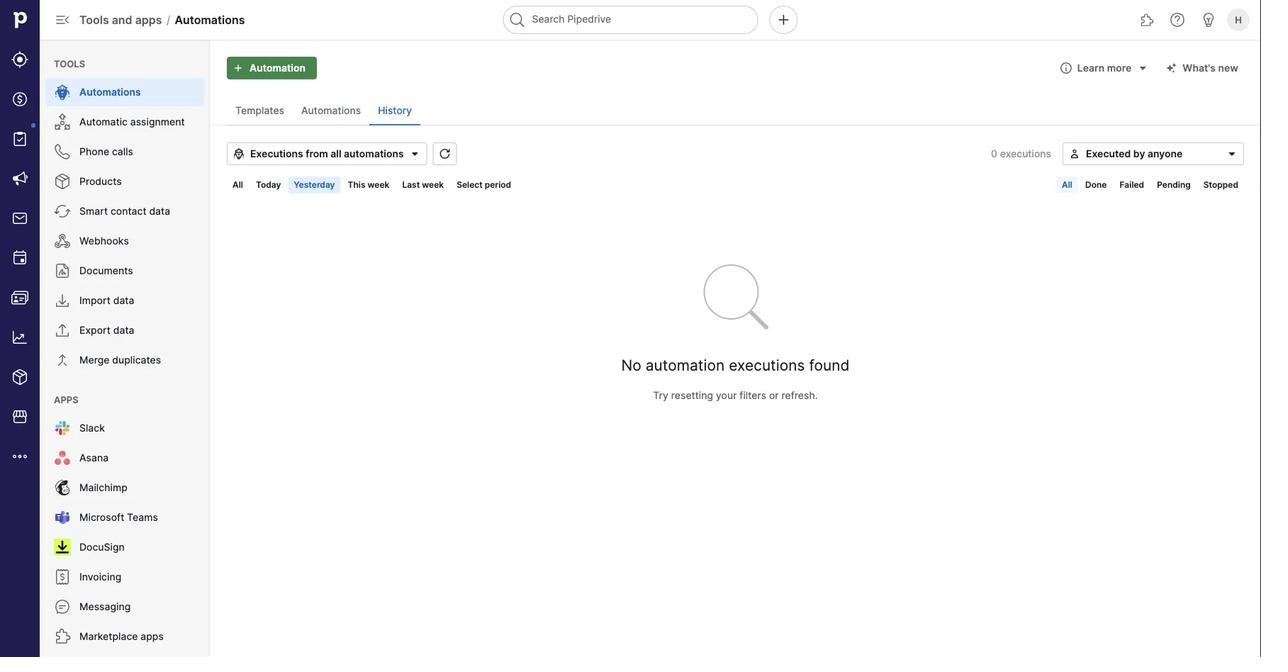 Task type: describe. For each thing, give the bounding box(es) containing it.
color undefined image for products
[[54, 173, 71, 190]]

/
[[166, 13, 170, 27]]

executions from all automations
[[250, 148, 404, 160]]

select
[[457, 180, 483, 190]]

calls
[[112, 146, 133, 158]]

marketplace image
[[11, 408, 28, 425]]

assignment
[[130, 116, 185, 128]]

phone calls link
[[45, 138, 204, 166]]

color undefined image for docusign
[[54, 539, 71, 556]]

automatic assignment
[[79, 116, 185, 128]]

slack
[[79, 422, 105, 434]]

executed by anyone
[[1086, 148, 1183, 160]]

phone
[[79, 146, 109, 158]]

color undefined image for microsoft teams
[[54, 509, 71, 526]]

docusign
[[79, 541, 125, 553]]

home image
[[9, 9, 30, 30]]

automation
[[646, 356, 725, 374]]

export data
[[79, 324, 134, 336]]

campaigns image
[[11, 170, 28, 187]]

color undefined image for invoicing
[[54, 569, 71, 586]]

today button
[[250, 177, 287, 194]]

products link
[[45, 167, 204, 196]]

contact
[[111, 205, 146, 217]]

0
[[991, 148, 998, 160]]

activities image
[[11, 250, 28, 267]]

import
[[79, 295, 111, 307]]

webhooks
[[79, 235, 129, 247]]

export data link
[[45, 316, 204, 345]]

resetting
[[671, 389, 713, 402]]

automations
[[344, 148, 404, 160]]

pending button
[[1152, 177, 1197, 194]]

export
[[79, 324, 111, 336]]

color undefined image for slack
[[54, 420, 71, 437]]

invoicing
[[79, 571, 121, 583]]

teams
[[127, 512, 158, 524]]

microsoft
[[79, 512, 124, 524]]

history
[[378, 105, 412, 117]]

color primary image inside executed by anyone popup button
[[1069, 148, 1081, 160]]

import data
[[79, 295, 134, 307]]

color primary image up last week
[[437, 148, 454, 160]]

deals image
[[11, 91, 28, 108]]

yesterday
[[294, 180, 335, 190]]

merge
[[79, 354, 110, 366]]

color undefined image for automatic assignment
[[54, 113, 71, 130]]

color undefined image for mailchimp
[[54, 479, 71, 496]]

this week
[[348, 180, 390, 190]]

marketplace
[[79, 631, 138, 643]]

apps inside menu
[[141, 631, 164, 643]]

0 executions
[[991, 148, 1052, 160]]

Search Pipedrive field
[[503, 6, 758, 34]]

what's new button
[[1160, 57, 1244, 79]]

2 vertical spatial automations
[[301, 105, 361, 117]]

learn more
[[1078, 62, 1132, 74]]

asana link
[[45, 444, 204, 472]]

sales inbox image
[[11, 210, 28, 227]]

0 vertical spatial data
[[149, 205, 170, 217]]

filters
[[740, 389, 767, 402]]

stopped button
[[1198, 177, 1244, 194]]

messaging link
[[45, 593, 204, 621]]

0 vertical spatial automations
[[175, 13, 245, 27]]

mailchimp link
[[45, 474, 204, 502]]

color undefined image up campaigns image
[[11, 130, 28, 147]]

by
[[1134, 148, 1145, 160]]

apps
[[54, 394, 78, 405]]

quick help image
[[1169, 11, 1186, 28]]

automations link
[[45, 78, 204, 106]]

all for today
[[233, 180, 243, 190]]

microsoft teams link
[[45, 503, 204, 532]]

menu containing automations
[[40, 40, 210, 657]]

automations menu item
[[40, 78, 210, 106]]

contacts image
[[11, 289, 28, 306]]

h button
[[1225, 6, 1253, 34]]

what's
[[1183, 62, 1216, 74]]

import data link
[[45, 286, 204, 315]]

last week
[[402, 180, 444, 190]]

done button
[[1080, 177, 1113, 194]]

tools and apps / automations
[[79, 13, 245, 27]]

messaging
[[79, 601, 131, 613]]

microsoft teams
[[79, 512, 158, 524]]

all
[[331, 148, 341, 160]]

0 horizontal spatial executions
[[729, 356, 805, 374]]

and
[[112, 13, 132, 27]]

week for this week
[[368, 180, 390, 190]]

color undefined image for export data
[[54, 322, 71, 339]]

tools for tools
[[54, 58, 85, 69]]

1 horizontal spatial executions
[[1000, 148, 1052, 160]]

merge duplicates link
[[45, 346, 204, 374]]

what's new
[[1183, 62, 1239, 74]]

Executions from all automations field
[[227, 143, 427, 165]]

all button for today
[[227, 177, 249, 194]]

week for last week
[[422, 180, 444, 190]]

data for export data
[[113, 324, 134, 336]]

mailchimp
[[79, 482, 127, 494]]



Task type: vqa. For each thing, say whether or not it's contained in the screenshot.
Google Drive
no



Task type: locate. For each thing, give the bounding box(es) containing it.
refresh.
[[782, 389, 818, 402]]

week right this
[[368, 180, 390, 190]]

last week button
[[397, 177, 450, 194]]

color undefined image for smart contact data
[[54, 203, 71, 220]]

week
[[368, 180, 390, 190], [422, 180, 444, 190]]

1 all from the left
[[233, 180, 243, 190]]

slack link
[[45, 414, 204, 442]]

tools left and
[[79, 13, 109, 27]]

5 color undefined image from the top
[[54, 420, 71, 437]]

0 horizontal spatial automations
[[79, 86, 141, 98]]

phone calls
[[79, 146, 133, 158]]

failed
[[1120, 180, 1145, 190]]

learn
[[1078, 62, 1105, 74]]

2 all from the left
[[1062, 180, 1073, 190]]

color primary image for executions
[[233, 148, 245, 160]]

documents link
[[45, 257, 204, 285]]

color undefined image inside 'products' link
[[54, 173, 71, 190]]

0 horizontal spatial week
[[368, 180, 390, 190]]

2 all button from the left
[[1057, 177, 1078, 194]]

this
[[348, 180, 366, 190]]

insights image
[[11, 329, 28, 346]]

apps down messaging link
[[141, 631, 164, 643]]

or
[[769, 389, 779, 402]]

smart contact data
[[79, 205, 170, 217]]

color undefined image for webhooks
[[54, 233, 71, 250]]

all button
[[227, 177, 249, 194], [1057, 177, 1078, 194]]

executions
[[250, 148, 303, 160]]

tools for tools and apps / automations
[[79, 13, 109, 27]]

automations up automatic
[[79, 86, 141, 98]]

color undefined image inside messaging link
[[54, 598, 71, 615]]

color primary inverted image
[[230, 62, 247, 74]]

color undefined image for marketplace apps
[[54, 628, 71, 645]]

color primary image left what's
[[1163, 62, 1180, 74]]

data right export
[[113, 324, 134, 336]]

color primary image right the more
[[1135, 62, 1152, 74]]

no automation executions found
[[621, 356, 850, 374]]

color undefined image for automations
[[54, 84, 71, 101]]

apps left /
[[135, 13, 162, 27]]

automation
[[250, 62, 306, 74]]

color undefined image left asana
[[54, 450, 71, 467]]

color undefined image
[[54, 84, 71, 101], [54, 113, 71, 130], [54, 233, 71, 250], [54, 292, 71, 309], [54, 420, 71, 437], [54, 450, 71, 467], [54, 479, 71, 496]]

color undefined image inside smart contact data link
[[54, 203, 71, 220]]

products
[[79, 175, 122, 188]]

1 horizontal spatial color primary image
[[1058, 62, 1075, 74]]

color undefined image inside docusign link
[[54, 539, 71, 556]]

yesterday button
[[288, 177, 341, 194]]

learn more button
[[1055, 57, 1155, 79]]

tools inside menu
[[54, 58, 85, 69]]

color primary image inside the learn more button
[[1135, 62, 1152, 74]]

automations
[[175, 13, 245, 27], [79, 86, 141, 98], [301, 105, 361, 117]]

menu toggle image
[[54, 11, 71, 28]]

duplicates
[[112, 354, 161, 366]]

0 vertical spatial apps
[[135, 13, 162, 27]]

all for done
[[1062, 180, 1073, 190]]

week inside this week "button"
[[368, 180, 390, 190]]

more
[[1107, 62, 1132, 74]]

1 vertical spatial apps
[[141, 631, 164, 643]]

merge duplicates
[[79, 354, 161, 366]]

0 vertical spatial tools
[[79, 13, 109, 27]]

webhooks link
[[45, 227, 204, 255]]

color undefined image left 'documents'
[[54, 262, 71, 279]]

color undefined image left 'import'
[[54, 292, 71, 309]]

try resetting your filters or refresh.
[[653, 389, 818, 402]]

color undefined image for documents
[[54, 262, 71, 279]]

no
[[621, 356, 642, 374]]

quick add image
[[775, 11, 792, 28]]

from
[[306, 148, 328, 160]]

color primary image inside executions from all automations popup button
[[410, 148, 421, 160]]

color undefined image inside slack link
[[54, 420, 71, 437]]

1 all button from the left
[[227, 177, 249, 194]]

all
[[233, 180, 243, 190], [1062, 180, 1073, 190]]

tools down menu toggle icon
[[54, 58, 85, 69]]

documents
[[79, 265, 133, 277]]

today
[[256, 180, 281, 190]]

0 vertical spatial executions
[[1000, 148, 1052, 160]]

select period button
[[451, 177, 517, 194]]

automatic assignment link
[[45, 108, 204, 136]]

Executed by anyone field
[[1063, 143, 1244, 165]]

new
[[1219, 62, 1239, 74]]

executed by anyone button
[[1063, 143, 1244, 165]]

color undefined image
[[11, 130, 28, 147], [54, 143, 71, 160], [54, 173, 71, 190], [54, 203, 71, 220], [54, 262, 71, 279], [54, 322, 71, 339], [54, 352, 71, 369], [54, 509, 71, 526], [54, 539, 71, 556], [54, 569, 71, 586], [54, 598, 71, 615], [54, 628, 71, 645]]

1 horizontal spatial automations
[[175, 13, 245, 27]]

1 week from the left
[[368, 180, 390, 190]]

color undefined image inside mailchimp link
[[54, 479, 71, 496]]

0 horizontal spatial color primary image
[[233, 148, 245, 160]]

executions right 0
[[1000, 148, 1052, 160]]

data for import data
[[113, 295, 134, 307]]

automations inside automations link
[[79, 86, 141, 98]]

3 color undefined image from the top
[[54, 233, 71, 250]]

data right 'import'
[[113, 295, 134, 307]]

color undefined image inside documents link
[[54, 262, 71, 279]]

color undefined image inside export data link
[[54, 322, 71, 339]]

marketplace apps
[[79, 631, 164, 643]]

color undefined image inside microsoft teams link
[[54, 509, 71, 526]]

asana
[[79, 452, 109, 464]]

color undefined image left the microsoft
[[54, 509, 71, 526]]

stopped
[[1204, 180, 1239, 190]]

last
[[402, 180, 420, 190]]

color undefined image for phone calls
[[54, 143, 71, 160]]

color undefined image left merge
[[54, 352, 71, 369]]

color primary image
[[1058, 62, 1075, 74], [233, 148, 245, 160], [1227, 148, 1238, 160]]

color primary image left the executed
[[1069, 148, 1081, 160]]

all button left today button
[[227, 177, 249, 194]]

1 vertical spatial tools
[[54, 58, 85, 69]]

all button left done button
[[1057, 177, 1078, 194]]

color undefined image inside import data link
[[54, 292, 71, 309]]

this week button
[[342, 177, 395, 194]]

0 horizontal spatial all
[[233, 180, 243, 190]]

1 horizontal spatial all
[[1062, 180, 1073, 190]]

color undefined image left products on the top of page
[[54, 173, 71, 190]]

color undefined image inside phone calls link
[[54, 143, 71, 160]]

4 color undefined image from the top
[[54, 292, 71, 309]]

executions
[[1000, 148, 1052, 160], [729, 356, 805, 374]]

1 vertical spatial executions
[[729, 356, 805, 374]]

0 horizontal spatial all button
[[227, 177, 249, 194]]

more image
[[11, 448, 28, 465]]

pending
[[1157, 180, 1191, 190]]

1 color undefined image from the top
[[54, 84, 71, 101]]

color primary image up last
[[410, 148, 421, 160]]

color undefined image left automatic
[[54, 113, 71, 130]]

color undefined image left the messaging
[[54, 598, 71, 615]]

color undefined image inside the invoicing link
[[54, 569, 71, 586]]

color undefined image down apps
[[54, 420, 71, 437]]

failed button
[[1114, 177, 1150, 194]]

smart
[[79, 205, 108, 217]]

all left done
[[1062, 180, 1073, 190]]

tools
[[79, 13, 109, 27], [54, 58, 85, 69]]

all left today
[[233, 180, 243, 190]]

color undefined image for asana
[[54, 450, 71, 467]]

marketplace apps link
[[45, 623, 204, 651]]

1 horizontal spatial week
[[422, 180, 444, 190]]

color primary image up stopped
[[1227, 148, 1238, 160]]

automations up the executions from all automations
[[301, 105, 361, 117]]

color undefined image left webhooks
[[54, 233, 71, 250]]

color primary image for learn
[[1058, 62, 1075, 74]]

color undefined image inside automatic assignment link
[[54, 113, 71, 130]]

color primary image left learn
[[1058, 62, 1075, 74]]

color undefined image left the marketplace
[[54, 628, 71, 645]]

color primary image inside the what's new button
[[1163, 62, 1180, 74]]

h
[[1235, 14, 1242, 25]]

docusign link
[[45, 533, 204, 562]]

invoicing link
[[45, 563, 204, 591]]

week inside 'last week' button
[[422, 180, 444, 190]]

menu
[[0, 0, 40, 657], [40, 40, 210, 657]]

color undefined image left docusign
[[54, 539, 71, 556]]

2 horizontal spatial automations
[[301, 105, 361, 117]]

automations right /
[[175, 13, 245, 27]]

color primary image inside executed by anyone popup button
[[1227, 148, 1238, 160]]

leads image
[[11, 51, 28, 68]]

color undefined image left export
[[54, 322, 71, 339]]

1 horizontal spatial all button
[[1057, 177, 1078, 194]]

2 vertical spatial data
[[113, 324, 134, 336]]

color undefined image right deals icon
[[54, 84, 71, 101]]

try
[[653, 389, 669, 402]]

executions up or
[[729, 356, 805, 374]]

color undefined image inside marketplace apps link
[[54, 628, 71, 645]]

week right last
[[422, 180, 444, 190]]

sales assistant image
[[1200, 11, 1217, 28]]

1 vertical spatial automations
[[79, 86, 141, 98]]

color primary image left executions
[[233, 148, 245, 160]]

color undefined image left phone
[[54, 143, 71, 160]]

templates
[[235, 105, 284, 117]]

automation button
[[227, 57, 317, 79]]

color undefined image inside the merge duplicates link
[[54, 352, 71, 369]]

1 vertical spatial data
[[113, 295, 134, 307]]

done
[[1086, 180, 1107, 190]]

2 horizontal spatial color primary image
[[1227, 148, 1238, 160]]

color undefined image inside automations link
[[54, 84, 71, 101]]

color undefined image inside asana link
[[54, 450, 71, 467]]

select period
[[457, 180, 511, 190]]

smart contact data link
[[45, 197, 204, 225]]

data right contact
[[149, 205, 170, 217]]

color undefined image for import data
[[54, 292, 71, 309]]

6 color undefined image from the top
[[54, 450, 71, 467]]

automatic
[[79, 116, 128, 128]]

2 color undefined image from the top
[[54, 113, 71, 130]]

2 week from the left
[[422, 180, 444, 190]]

period
[[485, 180, 511, 190]]

products image
[[11, 369, 28, 386]]

apps
[[135, 13, 162, 27], [141, 631, 164, 643]]

color primary image
[[1135, 62, 1152, 74], [1163, 62, 1180, 74], [410, 148, 421, 160], [437, 148, 454, 160], [1069, 148, 1081, 160]]

all button for done
[[1057, 177, 1078, 194]]

color primary image inside executions from all automations popup button
[[233, 148, 245, 160]]

color undefined image inside webhooks link
[[54, 233, 71, 250]]

anyone
[[1148, 148, 1183, 160]]

color undefined image left smart
[[54, 203, 71, 220]]

found
[[809, 356, 850, 374]]

color undefined image left mailchimp
[[54, 479, 71, 496]]

color undefined image left invoicing
[[54, 569, 71, 586]]

color undefined image for messaging
[[54, 598, 71, 615]]

color primary image inside the learn more button
[[1058, 62, 1075, 74]]

color undefined image for merge duplicates
[[54, 352, 71, 369]]

executed
[[1086, 148, 1131, 160]]

7 color undefined image from the top
[[54, 479, 71, 496]]

data
[[149, 205, 170, 217], [113, 295, 134, 307], [113, 324, 134, 336]]



